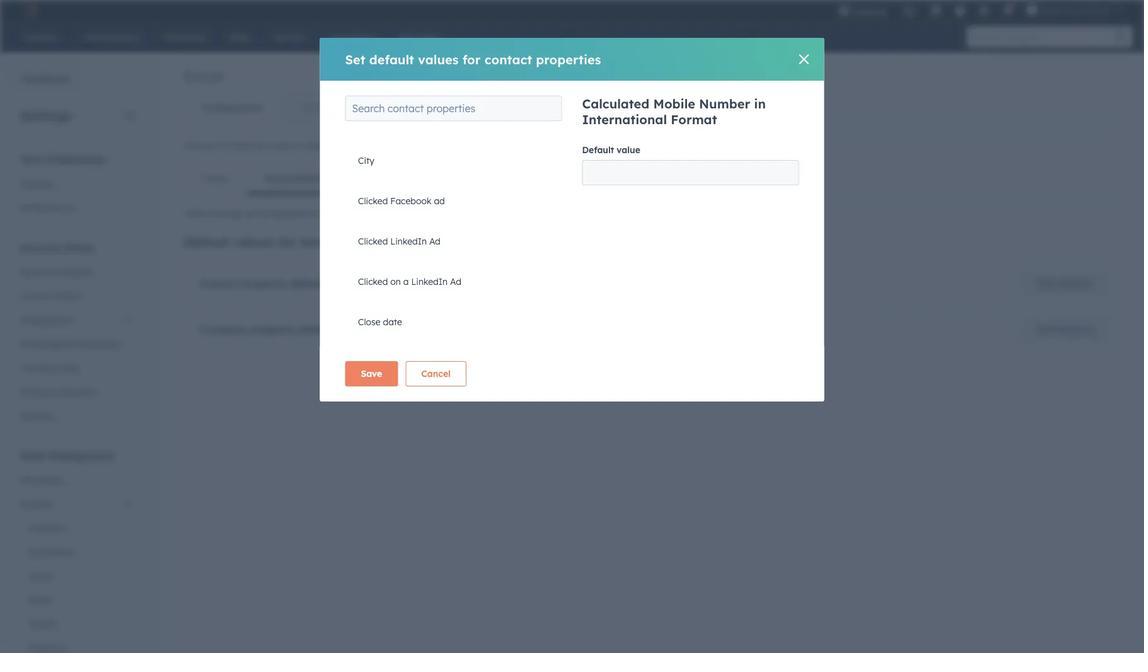 Task type: describe. For each thing, give the bounding box(es) containing it.
account defaults link
[[13, 260, 141, 284]]

contact property defaults
[[199, 278, 330, 290]]

in right booking
[[468, 115, 476, 126]]

default values for email personalization
[[184, 234, 437, 250]]

company property defaults
[[199, 324, 339, 336]]

double
[[298, 102, 327, 113]]

all
[[319, 208, 328, 219]]

tickets
[[28, 618, 57, 629]]

set default values for contact properties
[[345, 51, 601, 67]]

the
[[217, 140, 230, 151]]

settings link
[[971, 0, 998, 20]]

privacy & consent link
[[13, 380, 141, 404]]

rss date and times
[[366, 173, 448, 184]]

notifications image
[[1003, 6, 1014, 17]]

configuration link
[[184, 93, 280, 123]]

consent
[[62, 386, 96, 397]]

privacy
[[20, 386, 51, 397]]

0 vertical spatial email
[[330, 208, 353, 219]]

account setup
[[20, 241, 93, 254]]

account for account defaults
[[20, 266, 54, 278]]

account for account setup
[[20, 241, 61, 254]]

times
[[426, 173, 448, 184]]

clicked on a linkedin ad
[[358, 276, 461, 287]]

personalization
[[264, 173, 331, 184]]

dashboard
[[21, 73, 70, 84]]

leads
[[28, 571, 53, 582]]

types
[[537, 102, 561, 113]]

clicked for clicked on a linkedin ad
[[358, 276, 388, 287]]

be
[[261, 208, 271, 219]]

security
[[20, 410, 54, 421]]

date for close
[[383, 317, 402, 328]]

your preferences
[[20, 153, 106, 166]]

Search HubSpot search field
[[968, 26, 1122, 48]]

rss date and times link
[[349, 163, 466, 194]]

1 vertical spatial for
[[278, 234, 296, 250]]

data management
[[20, 449, 115, 462]]

apoptosis
[[1041, 5, 1080, 15]]

last
[[415, 115, 430, 126]]

objects button
[[13, 492, 141, 516]]

0 vertical spatial linkedin
[[390, 236, 427, 247]]

0 vertical spatial values
[[418, 51, 459, 67]]

in left your
[[339, 140, 346, 151]]

applied
[[274, 208, 305, 219]]

marketplace
[[20, 338, 72, 349]]

city
[[358, 155, 374, 166]]

general
[[20, 178, 53, 189]]

rss
[[366, 173, 383, 184]]

1 vertical spatial values
[[234, 234, 274, 250]]

tracking for tracking code
[[20, 362, 55, 373]]

edit defaults for contact property defaults
[[1038, 278, 1093, 289]]

date for rss
[[385, 173, 405, 184]]

in inside calculated mobile number in international format
[[755, 96, 766, 112]]

users & teams link
[[13, 284, 141, 308]]

international
[[582, 112, 667, 127]]

1 vertical spatial email
[[300, 234, 335, 250]]

clicked for clicked linkedin ad
[[358, 236, 388, 247]]

clicked facebook ad
[[358, 196, 445, 207]]

meetings
[[478, 115, 517, 126]]

defaults
[[57, 266, 91, 278]]

double opt-in link
[[280, 93, 373, 123]]

clicked for clicked facebook ad
[[358, 196, 388, 207]]

number
[[700, 96, 751, 112]]

save button
[[345, 361, 398, 387]]

edit defaults for company property defaults
[[1038, 324, 1093, 335]]

property for company
[[251, 324, 295, 336]]

subscriptions
[[391, 102, 447, 113]]

ad
[[434, 196, 445, 207]]

0 vertical spatial for
[[463, 51, 481, 67]]

opt-
[[330, 102, 348, 113]]

notifications link
[[13, 196, 141, 220]]

& for users
[[46, 290, 52, 301]]

personalization
[[339, 234, 437, 250]]

security link
[[13, 404, 141, 428]]

edit for company property defaults
[[1038, 324, 1055, 335]]

setup
[[64, 241, 93, 254]]

footer
[[201, 173, 229, 184]]

integrations
[[20, 314, 72, 325]]

in up your
[[348, 102, 355, 113]]

Search contact properties search field
[[345, 96, 562, 121]]

contact
[[199, 278, 239, 290]]

campaign of last booking in meetings tool
[[358, 115, 535, 126]]

hubspot link
[[15, 3, 47, 18]]

your
[[349, 140, 367, 151]]

personalization link
[[246, 163, 349, 194]]

privacy & consent
[[20, 386, 96, 397]]

close
[[358, 317, 380, 328]]

how
[[462, 140, 479, 151]]

clicked linkedin ad
[[358, 236, 440, 247]]

format
[[671, 112, 717, 127]]

to for applied
[[307, 208, 316, 219]]

booking
[[432, 115, 466, 126]]

property for contact
[[242, 278, 286, 290]]

edit defaults button for company property defaults
[[1022, 317, 1109, 342]]

configuration
[[202, 102, 262, 113]]

companies
[[28, 547, 75, 558]]

1 horizontal spatial ad
[[450, 276, 461, 287]]

data
[[20, 449, 45, 462]]

tracking code
[[20, 362, 80, 373]]



Task type: vqa. For each thing, say whether or not it's contained in the screenshot.
TOOL
yes



Task type: locate. For each thing, give the bounding box(es) containing it.
to for want
[[296, 140, 304, 151]]

3 clicked from the top
[[358, 276, 388, 287]]

values down will
[[234, 234, 274, 250]]

objects
[[20, 499, 52, 510]]

tracking up 'privacy'
[[20, 362, 55, 373]]

linkedin up clicked on a linkedin ad
[[390, 236, 427, 247]]

0 vertical spatial clicked
[[358, 196, 388, 207]]

0 horizontal spatial for
[[278, 234, 296, 250]]

of
[[404, 115, 412, 126]]

1 horizontal spatial tracking
[[597, 102, 632, 113]]

marketplaces button
[[924, 0, 950, 20]]

date right close
[[383, 317, 402, 328]]

1 vertical spatial ad
[[450, 276, 461, 287]]

1 horizontal spatial values
[[418, 51, 459, 67]]

navigation containing configuration
[[184, 92, 651, 124]]

look.
[[519, 140, 539, 151]]

contacts
[[28, 523, 65, 534]]

for left contact
[[463, 51, 481, 67]]

dialog containing set default values for contact properties
[[320, 38, 825, 402]]

1 vertical spatial default
[[184, 234, 230, 250]]

cancel button
[[406, 361, 467, 387]]

emails
[[370, 140, 397, 151]]

account
[[20, 241, 61, 254], [20, 266, 54, 278]]

calculated
[[582, 96, 650, 112]]

0 vertical spatial tracking
[[597, 102, 632, 113]]

your preferences element
[[13, 152, 141, 220]]

deals link
[[13, 588, 141, 612]]

to left the all
[[307, 208, 316, 219]]

for down the applied
[[278, 234, 296, 250]]

and
[[399, 140, 415, 151], [407, 173, 423, 184]]

default for default value
[[582, 144, 614, 155]]

and left times at the left of page
[[407, 173, 423, 184]]

studios
[[1082, 5, 1111, 15]]

on
[[390, 276, 401, 287]]

menu containing apoptosis studios
[[831, 0, 1130, 25]]

double opt-in
[[298, 102, 355, 113]]

edit for contact property defaults
[[1038, 278, 1055, 289]]

navigation
[[184, 92, 651, 124], [184, 163, 1125, 194]]

0 vertical spatial edit
[[1038, 278, 1055, 289]]

footer link
[[184, 163, 246, 194]]

Default value text field
[[582, 160, 799, 185]]

ad down ad
[[429, 236, 440, 247]]

date
[[385, 173, 405, 184], [383, 317, 402, 328]]

linkedin right a
[[411, 276, 448, 287]]

navigation containing footer
[[184, 163, 1125, 194]]

0 vertical spatial and
[[399, 140, 415, 151]]

subscriptions link
[[373, 93, 465, 123]]

default left value
[[582, 144, 614, 155]]

and right emails
[[399, 140, 415, 151]]

1 edit defaults button from the top
[[1022, 271, 1109, 296]]

tara schultz image
[[1027, 4, 1038, 16]]

1 account from the top
[[20, 241, 61, 254]]

0 vertical spatial &
[[46, 290, 52, 301]]

marketplace downloads link
[[13, 332, 141, 356]]

email down the all
[[300, 234, 335, 250]]

1 vertical spatial &
[[53, 386, 60, 397]]

default
[[582, 144, 614, 155], [184, 234, 230, 250]]

1 horizontal spatial default
[[582, 144, 614, 155]]

& right 'privacy'
[[53, 386, 60, 397]]

& inside 'link'
[[53, 386, 60, 397]]

tracking up default value
[[597, 102, 632, 113]]

0 horizontal spatial ad
[[429, 236, 440, 247]]

code
[[58, 362, 80, 373]]

0 vertical spatial default
[[582, 144, 614, 155]]

1 vertical spatial linkedin
[[411, 276, 448, 287]]

calling icon button
[[899, 1, 920, 20]]

2 clicked from the top
[[358, 236, 388, 247]]

2 edit defaults button from the top
[[1022, 317, 1109, 342]]

tracking inside navigation
[[597, 102, 632, 113]]

0 horizontal spatial values
[[234, 234, 274, 250]]

& for privacy
[[53, 386, 60, 397]]

to right want
[[296, 140, 304, 151]]

your
[[20, 153, 43, 166]]

0 vertical spatial property
[[242, 278, 286, 290]]

edit defaults button for contact property defaults
[[1022, 271, 1109, 296]]

1 navigation from the top
[[184, 92, 651, 124]]

downloads
[[74, 338, 120, 349]]

clicked up types.
[[358, 196, 388, 207]]

choose the data you want to display in your emails and customize how it should look.
[[184, 140, 539, 151]]

close image
[[799, 54, 810, 64]]

marketplace downloads
[[20, 338, 120, 349]]

1 vertical spatial navigation
[[184, 163, 1125, 194]]

2 edit from the top
[[1038, 324, 1055, 335]]

dashboard link
[[0, 67, 78, 92]]

settings image
[[979, 6, 990, 17]]

1 horizontal spatial &
[[53, 386, 60, 397]]

0 vertical spatial account
[[20, 241, 61, 254]]

1 vertical spatial to
[[307, 208, 316, 219]]

2 vertical spatial clicked
[[358, 276, 388, 287]]

values
[[418, 51, 459, 67], [234, 234, 274, 250]]

a
[[403, 276, 409, 287]]

1 clicked from the top
[[358, 196, 388, 207]]

2 account from the top
[[20, 266, 54, 278]]

clicked down types.
[[358, 236, 388, 247]]

calling icon image
[[904, 6, 915, 18]]

1 edit from the top
[[1038, 278, 1055, 289]]

properties
[[20, 475, 63, 486]]

dialog
[[320, 38, 825, 402]]

0 vertical spatial ad
[[429, 236, 440, 247]]

0 vertical spatial to
[[296, 140, 304, 151]]

default down the these
[[184, 234, 230, 250]]

ad
[[429, 236, 440, 247], [450, 276, 461, 287]]

tracking inside account setup element
[[20, 362, 55, 373]]

marketplaces image
[[931, 6, 942, 17]]

1 vertical spatial date
[[383, 317, 402, 328]]

edit defaults button
[[1022, 271, 1109, 296], [1022, 317, 1109, 342]]

account up users in the left of the page
[[20, 266, 54, 278]]

ad right a
[[450, 276, 461, 287]]

customize
[[418, 140, 460, 151]]

default value
[[582, 144, 641, 155]]

tracking link
[[579, 93, 650, 123]]

account up account defaults
[[20, 241, 61, 254]]

clicked left on
[[358, 276, 388, 287]]

hubspot image
[[23, 3, 38, 18]]

tracking code link
[[13, 356, 141, 380]]

1 horizontal spatial to
[[307, 208, 316, 219]]

deals
[[28, 594, 51, 606]]

1 vertical spatial tracking
[[20, 362, 55, 373]]

navigation for email
[[184, 92, 651, 124]]

save
[[361, 368, 382, 379]]

0 horizontal spatial tracking
[[20, 362, 55, 373]]

& right users in the left of the page
[[46, 290, 52, 301]]

navigation for choose the data you want to display in your emails and customize how it should look.
[[184, 163, 1125, 194]]

general link
[[13, 172, 141, 196]]

tool
[[519, 115, 535, 126]]

1 vertical spatial clicked
[[358, 236, 388, 247]]

2 navigation from the top
[[184, 163, 1125, 194]]

upgrade image
[[839, 6, 850, 17]]

tracking for tracking
[[597, 102, 632, 113]]

property down contact property defaults
[[251, 324, 295, 336]]

menu
[[831, 0, 1130, 25]]

1 vertical spatial account
[[20, 266, 54, 278]]

2 edit defaults from the top
[[1038, 324, 1093, 335]]

for
[[463, 51, 481, 67], [278, 234, 296, 250]]

preferences
[[46, 153, 106, 166]]

upgrade
[[853, 6, 888, 16]]

1 edit defaults from the top
[[1038, 278, 1093, 289]]

these settings will be applied to all email types.
[[184, 208, 380, 219]]

0 vertical spatial navigation
[[184, 92, 651, 124]]

settings
[[210, 208, 243, 219]]

1 vertical spatial edit defaults
[[1038, 324, 1093, 335]]

1 horizontal spatial for
[[463, 51, 481, 67]]

help button
[[950, 0, 971, 20]]

edit defaults
[[1038, 278, 1093, 289], [1038, 324, 1093, 335]]

notifications
[[20, 202, 74, 213]]

date inside rss date and times link
[[385, 173, 405, 184]]

values right the default
[[418, 51, 459, 67]]

campaign
[[358, 115, 401, 126]]

help image
[[955, 6, 966, 17]]

1 vertical spatial property
[[251, 324, 295, 336]]

want
[[273, 140, 293, 151]]

data management element
[[13, 449, 141, 653]]

date right rss
[[385, 173, 405, 184]]

0 horizontal spatial to
[[296, 140, 304, 151]]

cancel
[[422, 368, 451, 379]]

1 vertical spatial edit
[[1038, 324, 1055, 335]]

data
[[233, 140, 252, 151]]

contact
[[485, 51, 532, 67]]

account setup element
[[13, 241, 141, 428]]

0 vertical spatial date
[[385, 173, 405, 184]]

1 vertical spatial and
[[407, 173, 423, 184]]

search image
[[1116, 32, 1127, 43]]

close date
[[358, 317, 402, 328]]

facebook
[[390, 196, 431, 207]]

types.
[[356, 208, 380, 219]]

in right number
[[755, 96, 766, 112]]

teams
[[55, 290, 81, 301]]

tickets link
[[13, 612, 141, 636]]

0 horizontal spatial &
[[46, 290, 52, 301]]

account defaults
[[20, 266, 91, 278]]

subscription types
[[483, 102, 561, 113]]

0 horizontal spatial default
[[184, 234, 230, 250]]

property right contact
[[242, 278, 286, 290]]

1 vertical spatial edit defaults button
[[1022, 317, 1109, 342]]

default
[[370, 51, 414, 67]]

default for default values for email personalization
[[184, 234, 230, 250]]

management
[[48, 449, 115, 462]]

email right the all
[[330, 208, 353, 219]]

0 vertical spatial edit defaults button
[[1022, 271, 1109, 296]]

0 vertical spatial edit defaults
[[1038, 278, 1093, 289]]

these
[[184, 208, 208, 219]]

email
[[184, 67, 223, 86]]

choose
[[184, 140, 215, 151]]



